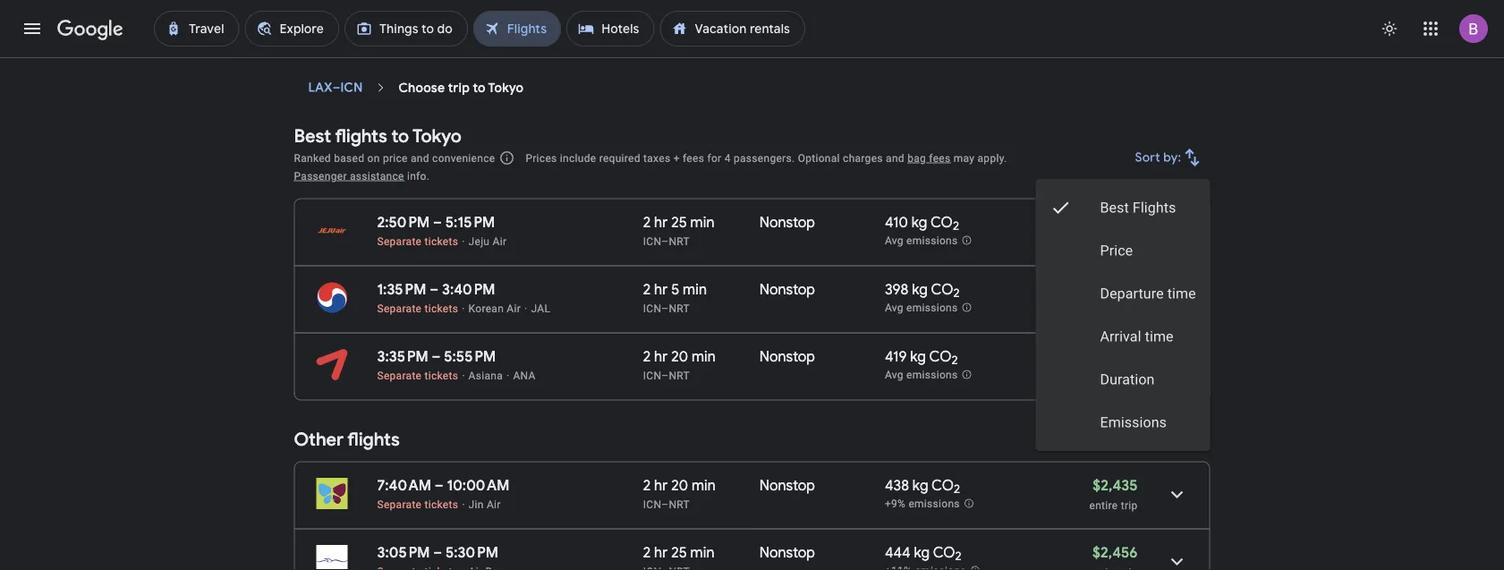 Task type: describe. For each thing, give the bounding box(es) containing it.
passenger assistance button
[[294, 170, 404, 182]]

2 hr 5 min icn – nrt
[[643, 280, 707, 315]]

7:40 am
[[377, 476, 431, 494]]

tickets for 5:55 pm
[[425, 369, 458, 382]]

tokyo for best flights to tokyo
[[412, 124, 462, 147]]

learn more about ranking image
[[499, 150, 515, 166]]

filters
[[346, 5, 380, 21]]

tokyo for choose trip to tokyo
[[488, 80, 524, 96]]

separate for 1:35 pm
[[377, 302, 422, 315]]

hr inside total duration 2 hr 25 min. "element"
[[654, 543, 668, 562]]

bag fees button
[[908, 152, 951, 164]]

asiana
[[469, 369, 503, 382]]

separate for 2:50 pm
[[377, 235, 422, 247]]

kg for 444
[[914, 543, 930, 562]]

nrt for 3:40 pm
[[669, 302, 690, 315]]

jeju air
[[469, 235, 507, 247]]

– down 2 hr 5 min icn – nrt
[[662, 369, 669, 382]]

time for arrival time
[[1145, 328, 1174, 345]]

icn for 7:40 am – 10:00 am
[[643, 498, 662, 511]]

stops button
[[402, 0, 477, 28]]

separate for 7:40 am
[[377, 498, 422, 511]]

3:05 pm
[[377, 543, 430, 562]]

sort by: button
[[1128, 136, 1210, 179]]

include
[[560, 152, 596, 164]]

1 and from the left
[[411, 152, 429, 164]]

10:00 am
[[447, 476, 510, 494]]

entire for $2,428
[[1089, 236, 1118, 248]]

2 inside 410 kg co 2
[[953, 219, 959, 234]]

2 inside 444 kg co 2
[[955, 549, 962, 564]]

price inside select your sort order. menu
[[1100, 242, 1133, 259]]

398 kg co 2
[[885, 280, 960, 301]]

398
[[885, 280, 909, 298]]

4
[[725, 152, 731, 164]]

kg for 438
[[913, 476, 928, 494]]

nonstop for 419
[[760, 347, 815, 366]]

apply.
[[978, 152, 1007, 164]]

min for 419
[[692, 347, 716, 366]]

jin air
[[469, 498, 501, 511]]

select your sort order. menu
[[1036, 179, 1210, 451]]

nrt for 5:55 pm
[[669, 369, 690, 382]]

5
[[671, 280, 679, 298]]

avg for 410
[[885, 235, 904, 247]]

avg emissions for 410
[[885, 235, 958, 247]]

3:40 pm
[[442, 280, 495, 298]]

tickets for 5:15 pm
[[425, 235, 458, 247]]

main menu image
[[21, 18, 43, 39]]

price
[[383, 152, 408, 164]]

tickets for 10:00 am
[[425, 498, 458, 511]]

trip down arrival time
[[1121, 370, 1138, 383]]

flight details. leaves incheon international airport at 3:05 pm on thursday, november 16 and arrives at narita international airport at 5:30 pm on thursday, november 16. image
[[1156, 540, 1199, 570]]

other flights
[[294, 428, 400, 451]]

flight details. leaves incheon international airport at 7:40 am on thursday, november 16 and arrives at narita international airport at 10:00 am on thursday, november 16. image
[[1156, 473, 1199, 516]]

25 for 2 hr 25 min
[[671, 543, 687, 562]]

3:05 pm – 5:30 pm
[[377, 543, 498, 562]]

5:30 pm
[[446, 543, 498, 562]]

419 kg co 2
[[885, 347, 958, 368]]

+9%
[[885, 498, 906, 510]]

air for 10:00 am
[[487, 498, 501, 511]]

choose trip to tokyo
[[399, 80, 524, 96]]

other
[[294, 428, 344, 451]]

419
[[885, 347, 907, 366]]

lax – icn
[[308, 80, 363, 96]]

$2,428
[[1093, 213, 1138, 231]]

7:40 am – 10:00 am
[[377, 476, 510, 494]]

convenience
[[432, 152, 495, 164]]

time for departure time
[[1167, 285, 1196, 302]]

flights
[[1133, 199, 1176, 216]]

2 hr 20 min icn – nrt for 10:00 am
[[643, 476, 716, 511]]

best flights radio item
[[1036, 186, 1210, 229]]

emissions for 410
[[907, 235, 958, 247]]

separate tickets for 7:40 am
[[377, 498, 458, 511]]

Arrival time: 3:40 PM. text field
[[442, 280, 495, 298]]

hr for 10:00 am
[[654, 476, 668, 494]]

– inside 2 hr 5 min icn – nrt
[[662, 302, 669, 315]]

arrival time
[[1100, 328, 1174, 345]]

total duration 2 hr 25 min. element for 410
[[643, 213, 760, 234]]

2435 US dollars text field
[[1093, 476, 1138, 494]]

nonstop flight. element for 410
[[760, 213, 815, 234]]

444
[[885, 543, 911, 562]]

nonstop for 398
[[760, 280, 815, 298]]

co for 410
[[931, 213, 953, 231]]

nonstop flight. element for 438
[[760, 476, 815, 497]]

kg for 419
[[910, 347, 926, 366]]

leaves incheon international airport at 3:05 pm on thursday, november 16 and arrives at narita international airport at 5:30 pm on thursday, november 16. element
[[377, 543, 498, 562]]

25 for 2 hr 25 min icn – nrt
[[671, 213, 687, 231]]

410
[[885, 213, 908, 231]]

charges
[[843, 152, 883, 164]]

leaves incheon international airport at 1:35 pm on thursday, november 16 and arrives at narita international airport at 3:40 pm on thursday, november 16. element
[[377, 280, 495, 298]]

times button
[[733, 0, 809, 28]]

price button
[[654, 0, 725, 28]]

+
[[674, 152, 680, 164]]

avg emissions for 419
[[885, 369, 958, 381]]

on
[[367, 152, 380, 164]]

based
[[334, 152, 364, 164]]

5:55 pm
[[444, 347, 496, 366]]

flights for best
[[335, 124, 387, 147]]

flights for other
[[347, 428, 400, 451]]

all
[[328, 5, 343, 21]]

2 hr 20 min icn – nrt for 5:55 pm
[[643, 347, 716, 382]]

Departure time: 3:05 PM. text field
[[377, 543, 430, 562]]

for
[[707, 152, 722, 164]]

korean air
[[469, 302, 521, 315]]

change appearance image
[[1368, 7, 1411, 50]]

leaves incheon international airport at 3:35 pm on thursday, november 16 and arrives at narita international airport at 5:55 pm on thursday, november 16. element
[[377, 347, 496, 366]]

3:35 pm
[[377, 347, 428, 366]]

avg for 419
[[885, 369, 904, 381]]

min for 410
[[690, 213, 715, 231]]

best for best flights
[[1100, 199, 1129, 216]]

assistance
[[350, 170, 404, 182]]

may
[[954, 152, 975, 164]]

jin
[[469, 498, 484, 511]]

trip for 398
[[1121, 303, 1138, 315]]

3:35 pm – 5:55 pm
[[377, 347, 496, 366]]

ana
[[513, 369, 536, 382]]

Arrival time: 10:00 AM. text field
[[447, 476, 510, 494]]

icn for 1:35 pm – 3:40 pm
[[643, 302, 662, 315]]

– up best flights to tokyo
[[333, 80, 340, 96]]

$2,435 entire trip
[[1089, 476, 1138, 511]]

$2,578 entire trip
[[1089, 280, 1138, 315]]

air for 3:40 pm
[[507, 302, 521, 315]]

438
[[885, 476, 909, 494]]

– up 2 hr 25 min
[[662, 498, 669, 511]]

airlines button
[[484, 0, 570, 28]]

arrival
[[1100, 328, 1141, 345]]

Arrival time: 5:30 PM. text field
[[446, 543, 498, 562]]

to for flights
[[391, 124, 409, 147]]

to for trip
[[473, 80, 486, 96]]

nrt for 5:15 pm
[[669, 235, 690, 247]]

required
[[599, 152, 641, 164]]

total duration 2 hr 5 min. element
[[643, 280, 760, 301]]

2578 US dollars text field
[[1094, 280, 1138, 298]]

nonstop for 438
[[760, 476, 815, 494]]

min for 398
[[683, 280, 707, 298]]

lax
[[308, 80, 333, 96]]

2 hr 25 min icn – nrt
[[643, 213, 715, 247]]

best flights to tokyo
[[294, 124, 462, 147]]

by:
[[1164, 149, 1182, 166]]

trip for 410
[[1121, 236, 1138, 248]]

separate tickets for 1:35 pm
[[377, 302, 458, 315]]

3 entire from the top
[[1089, 370, 1118, 383]]

best flights
[[1100, 199, 1176, 216]]

hr for 5:15 pm
[[654, 213, 668, 231]]

1:35 pm
[[377, 280, 426, 298]]

444 kg co 2
[[885, 543, 962, 564]]

leaves incheon international airport at 7:40 am on thursday, november 16 and arrives at narita international airport at 10:00 am on thursday, november 16. element
[[377, 476, 510, 494]]

2 inside 438 kg co 2
[[954, 482, 960, 497]]

2 inside 419 kg co 2
[[952, 353, 958, 368]]



Task type: vqa. For each thing, say whether or not it's contained in the screenshot.
Separate for 1:35 PM
yes



Task type: locate. For each thing, give the bounding box(es) containing it.
20
[[671, 347, 688, 366], [671, 476, 688, 494]]

co right 444
[[933, 543, 955, 562]]

emissions for 398
[[907, 302, 958, 314]]

– inside 2 hr 25 min icn – nrt
[[662, 235, 669, 247]]

1 25 from the top
[[671, 213, 687, 231]]

None search field
[[294, 0, 1210, 57]]

Arrival time: 5:15 PM. text field
[[445, 213, 495, 231]]

main content containing best flights to tokyo
[[294, 72, 1210, 570]]

co right 419
[[929, 347, 952, 366]]

2 hr 25 min
[[643, 543, 715, 562]]

icn inside 2 hr 25 min icn – nrt
[[643, 235, 662, 247]]

emissions
[[1100, 414, 1167, 431]]

3 avg from the top
[[885, 369, 904, 381]]

4 hr from the top
[[654, 476, 668, 494]]

hr
[[654, 213, 668, 231], [654, 280, 668, 298], [654, 347, 668, 366], [654, 476, 668, 494], [654, 543, 668, 562]]

co up +9% emissions
[[932, 476, 954, 494]]

separate tickets down 2:50 pm
[[377, 235, 458, 247]]

air right jeju
[[493, 235, 507, 247]]

trip for 438
[[1121, 499, 1138, 511]]

to up 'price'
[[391, 124, 409, 147]]

25 inside 2 hr 25 min icn – nrt
[[671, 213, 687, 231]]

5 nonstop flight. element from the top
[[760, 543, 815, 564]]

– right departure time: 7:40 am. text box
[[435, 476, 444, 494]]

separate down 7:40 am at the bottom left
[[377, 498, 422, 511]]

entire for $2,435
[[1089, 499, 1118, 511]]

2 inside 2 hr 25 min icn – nrt
[[643, 213, 651, 231]]

trip inside $2,428 entire trip
[[1121, 236, 1138, 248]]

2 vertical spatial avg emissions
[[885, 369, 958, 381]]

best inside radio item
[[1100, 199, 1129, 216]]

0 vertical spatial best
[[294, 124, 331, 147]]

departure time
[[1100, 285, 1196, 302]]

avg emissions down 398 kg co 2
[[885, 302, 958, 314]]

flights
[[335, 124, 387, 147], [347, 428, 400, 451]]

tokyo up convenience
[[412, 124, 462, 147]]

price inside popup button
[[665, 5, 695, 21]]

min inside "element"
[[690, 543, 715, 562]]

0 horizontal spatial fees
[[683, 152, 704, 164]]

+9% emissions
[[885, 498, 960, 510]]

nonstop for 410
[[760, 213, 815, 231]]

fees right bag
[[929, 152, 951, 164]]

0 horizontal spatial to
[[391, 124, 409, 147]]

prices include required taxes + fees for 4 passengers. optional charges and bag fees may apply. passenger assistance
[[294, 152, 1007, 182]]

air right jin
[[487, 498, 501, 511]]

kg right 444
[[914, 543, 930, 562]]

emissions for 438
[[909, 498, 960, 510]]

min inside 2 hr 25 min icn – nrt
[[690, 213, 715, 231]]

co
[[931, 213, 953, 231], [931, 280, 953, 298], [929, 347, 952, 366], [932, 476, 954, 494], [933, 543, 955, 562]]

and right 'price'
[[411, 152, 429, 164]]

hr for 3:40 pm
[[654, 280, 668, 298]]

2 total duration 2 hr 25 min. element from the top
[[643, 543, 760, 564]]

nrt down 2 hr 5 min icn – nrt
[[669, 369, 690, 382]]

separate for 3:35 pm
[[377, 369, 422, 382]]

2 hr 20 min icn – nrt
[[643, 347, 716, 382], [643, 476, 716, 511]]

total duration 2 hr 20 min. element up 2 hr 25 min
[[643, 476, 760, 497]]

2 total duration 2 hr 20 min. element from the top
[[643, 476, 760, 497]]

none search field containing all filters
[[294, 0, 1210, 57]]

Arrival time: 5:55 PM. text field
[[444, 347, 496, 366]]

separate tickets for 3:35 pm
[[377, 369, 458, 382]]

2 25 from the top
[[671, 543, 687, 562]]

entire for $2,578
[[1089, 303, 1118, 315]]

emissions
[[907, 235, 958, 247], [907, 302, 958, 314], [907, 369, 958, 381], [909, 498, 960, 510]]

entire
[[1089, 236, 1118, 248], [1089, 303, 1118, 315], [1089, 370, 1118, 383], [1089, 499, 1118, 511]]

hr for 5:55 pm
[[654, 347, 668, 366]]

4 nonstop flight. element from the top
[[760, 476, 815, 497]]

1 tickets from the top
[[425, 235, 458, 247]]

$2,428 entire trip
[[1089, 213, 1138, 248]]

2 avg emissions from the top
[[885, 302, 958, 314]]

icn for 3:35 pm – 5:55 pm
[[643, 369, 662, 382]]

kg for 398
[[912, 280, 928, 298]]

2 hr from the top
[[654, 280, 668, 298]]

to right choose
[[473, 80, 486, 96]]

kg
[[912, 213, 927, 231], [912, 280, 928, 298], [910, 347, 926, 366], [913, 476, 928, 494], [914, 543, 930, 562]]

0 vertical spatial total duration 2 hr 20 min. element
[[643, 347, 760, 368]]

tokyo
[[488, 80, 524, 96], [412, 124, 462, 147]]

1 vertical spatial flights
[[347, 428, 400, 451]]

1 horizontal spatial price
[[1100, 242, 1133, 259]]

20 down 2 hr 5 min icn – nrt
[[671, 347, 688, 366]]

nonstop for 444
[[760, 543, 815, 562]]

1 horizontal spatial tokyo
[[488, 80, 524, 96]]

co inside 444 kg co 2
[[933, 543, 955, 562]]

Departure time: 2:50 PM. text field
[[377, 213, 430, 231]]

4 nrt from the top
[[669, 498, 690, 511]]

nrt up 2 hr 25 min
[[669, 498, 690, 511]]

– right '3:35 pm'
[[432, 347, 441, 366]]

1 vertical spatial avg
[[885, 302, 904, 314]]

20 for 7:40 am – 10:00 am
[[671, 476, 688, 494]]

nrt up 5
[[669, 235, 690, 247]]

entire down "$2,578" 'text field'
[[1089, 303, 1118, 315]]

2 nonstop flight. element from the top
[[760, 280, 815, 301]]

1 nonstop flight. element from the top
[[760, 213, 815, 234]]

2 hr 20 min icn – nrt up 2 hr 25 min
[[643, 476, 716, 511]]

entire down arrival
[[1089, 370, 1118, 383]]

emissions down 398 kg co 2
[[907, 302, 958, 314]]

co inside 419 kg co 2
[[929, 347, 952, 366]]

avg emissions down 410 kg co 2
[[885, 235, 958, 247]]

air left jal on the left of page
[[507, 302, 521, 315]]

ranked
[[294, 152, 331, 164]]

kg right 419
[[910, 347, 926, 366]]

1 vertical spatial price
[[1100, 242, 1133, 259]]

tokyo up learn more about ranking icon
[[488, 80, 524, 96]]

2
[[643, 213, 651, 231], [953, 219, 959, 234], [643, 280, 651, 298], [953, 286, 960, 301], [643, 347, 651, 366], [952, 353, 958, 368], [643, 476, 651, 494], [954, 482, 960, 497], [643, 543, 651, 562], [955, 549, 962, 564]]

1 entire from the top
[[1089, 236, 1118, 248]]

kg inside 410 kg co 2
[[912, 213, 927, 231]]

fees right +
[[683, 152, 704, 164]]

$2,578
[[1094, 280, 1138, 298]]

20 for 3:35 pm – 5:55 pm
[[671, 347, 688, 366]]

all filters button
[[294, 0, 395, 28]]

1 vertical spatial time
[[1145, 328, 1174, 345]]

time right departure
[[1167, 285, 1196, 302]]

co inside 410 kg co 2
[[931, 213, 953, 231]]

ranked based on price and convenience
[[294, 152, 495, 164]]

2 20 from the top
[[671, 476, 688, 494]]

separate down departure time: 1:35 pm. text field
[[377, 302, 422, 315]]

and inside prices include required taxes + fees for 4 passengers. optional charges and bag fees may apply. passenger assistance
[[886, 152, 905, 164]]

3 nonstop flight. element from the top
[[760, 347, 815, 368]]

2 entire from the top
[[1089, 303, 1118, 315]]

icn for 2:50 pm – 5:15 pm
[[643, 235, 662, 247]]

and
[[411, 152, 429, 164], [886, 152, 905, 164]]

3 tickets from the top
[[425, 369, 458, 382]]

Departure time: 3:35 PM. text field
[[377, 347, 428, 366]]

flights right other
[[347, 428, 400, 451]]

1 vertical spatial tokyo
[[412, 124, 462, 147]]

trip down the $2,428 text field
[[1121, 236, 1138, 248]]

all filters
[[328, 5, 380, 21]]

1 2 hr 20 min icn – nrt from the top
[[643, 347, 716, 382]]

4 entire from the top
[[1089, 499, 1118, 511]]

1 vertical spatial best
[[1100, 199, 1129, 216]]

2 nonstop from the top
[[760, 280, 815, 298]]

5:15 pm
[[445, 213, 495, 231]]

fees
[[683, 152, 704, 164], [929, 152, 951, 164]]

sort by:
[[1135, 149, 1182, 166]]

0 horizontal spatial tokyo
[[412, 124, 462, 147]]

1 horizontal spatial fees
[[929, 152, 951, 164]]

3 separate tickets from the top
[[377, 369, 458, 382]]

4 tickets from the top
[[425, 498, 458, 511]]

1 vertical spatial air
[[507, 302, 521, 315]]

20 up 2 hr 25 min
[[671, 476, 688, 494]]

bag
[[908, 152, 926, 164]]

jal
[[531, 302, 550, 315]]

1 20 from the top
[[671, 347, 688, 366]]

kg inside 419 kg co 2
[[910, 347, 926, 366]]

1 vertical spatial 20
[[671, 476, 688, 494]]

min inside 2 hr 5 min icn – nrt
[[683, 280, 707, 298]]

1 vertical spatial total duration 2 hr 25 min. element
[[643, 543, 760, 564]]

avg emissions
[[885, 235, 958, 247], [885, 302, 958, 314], [885, 369, 958, 381]]

0 vertical spatial 2 hr 20 min icn – nrt
[[643, 347, 716, 382]]

1 vertical spatial 2 hr 20 min icn – nrt
[[643, 476, 716, 511]]

$2,435
[[1093, 476, 1138, 494]]

time right arrival
[[1145, 328, 1174, 345]]

3 nrt from the top
[[669, 369, 690, 382]]

co right 398
[[931, 280, 953, 298]]

to
[[473, 80, 486, 96], [391, 124, 409, 147]]

departure
[[1100, 285, 1164, 302]]

separate tickets for 2:50 pm
[[377, 235, 458, 247]]

1 nrt from the top
[[669, 235, 690, 247]]

icn up 2 hr 25 min
[[643, 498, 662, 511]]

air
[[493, 235, 507, 247], [507, 302, 521, 315], [487, 498, 501, 511]]

– right 3:05 pm
[[433, 543, 442, 562]]

avg down 419
[[885, 369, 904, 381]]

korean
[[469, 302, 504, 315]]

0 vertical spatial avg emissions
[[885, 235, 958, 247]]

– down total duration 2 hr 5 min. element
[[662, 302, 669, 315]]

total duration 2 hr 20 min. element for 438
[[643, 476, 760, 497]]

2 tickets from the top
[[425, 302, 458, 315]]

co inside 398 kg co 2
[[931, 280, 953, 298]]

1 horizontal spatial to
[[473, 80, 486, 96]]

$2,456
[[1093, 543, 1138, 562]]

avg down 398
[[885, 302, 904, 314]]

0 vertical spatial price
[[665, 5, 695, 21]]

0 horizontal spatial best
[[294, 124, 331, 147]]

price down the $2,428 text field
[[1100, 242, 1133, 259]]

co inside 438 kg co 2
[[932, 476, 954, 494]]

tickets for 3:40 pm
[[425, 302, 458, 315]]

kg for 410
[[912, 213, 927, 231]]

entire inside $2,578 entire trip
[[1089, 303, 1118, 315]]

icn right lax
[[340, 80, 363, 96]]

0 vertical spatial tokyo
[[488, 80, 524, 96]]

icn
[[340, 80, 363, 96], [643, 235, 662, 247], [643, 302, 662, 315], [643, 369, 662, 382], [643, 498, 662, 511]]

1 horizontal spatial and
[[886, 152, 905, 164]]

0 vertical spatial air
[[493, 235, 507, 247]]

5 hr from the top
[[654, 543, 668, 562]]

tickets down the leaves incheon international airport at 7:40 am on thursday, november 16 and arrives at narita international airport at 10:00 am on thursday, november 16. element
[[425, 498, 458, 511]]

trip inside $2,578 entire trip
[[1121, 303, 1138, 315]]

trip inside $2,435 entire trip
[[1121, 499, 1138, 511]]

3 nonstop from the top
[[760, 347, 815, 366]]

avg emissions for 398
[[885, 302, 958, 314]]

0 vertical spatial flights
[[335, 124, 387, 147]]

2 2 hr 20 min icn – nrt from the top
[[643, 476, 716, 511]]

entire trip
[[1089, 370, 1138, 383]]

bags button
[[577, 0, 647, 28]]

entire down $2,435
[[1089, 499, 1118, 511]]

nonstop flight. element
[[760, 213, 815, 234], [760, 280, 815, 301], [760, 347, 815, 368], [760, 476, 815, 497], [760, 543, 815, 564]]

total duration 2 hr 25 min. element
[[643, 213, 760, 234], [643, 543, 760, 564]]

2 inside 398 kg co 2
[[953, 286, 960, 301]]

trip right choose
[[448, 80, 470, 96]]

4 separate from the top
[[377, 498, 422, 511]]

3 separate from the top
[[377, 369, 422, 382]]

nrt inside 2 hr 5 min icn – nrt
[[669, 302, 690, 315]]

2 inside 2 hr 5 min icn – nrt
[[643, 280, 651, 298]]

5 nonstop from the top
[[760, 543, 815, 562]]

kg inside 398 kg co 2
[[912, 280, 928, 298]]

3 avg emissions from the top
[[885, 369, 958, 381]]

and left bag
[[886, 152, 905, 164]]

co for 419
[[929, 347, 952, 366]]

1 avg emissions from the top
[[885, 235, 958, 247]]

bags
[[588, 5, 616, 21]]

3 hr from the top
[[654, 347, 668, 366]]

nrt down 5
[[669, 302, 690, 315]]

tickets
[[425, 235, 458, 247], [425, 302, 458, 315], [425, 369, 458, 382], [425, 498, 458, 511]]

4 separate tickets from the top
[[377, 498, 458, 511]]

co for 444
[[933, 543, 955, 562]]

2:50 pm
[[377, 213, 430, 231]]

Departure time: 1:35 PM. text field
[[377, 280, 426, 298]]

0 vertical spatial 25
[[671, 213, 687, 231]]

kg up +9% emissions
[[913, 476, 928, 494]]

kg inside 444 kg co 2
[[914, 543, 930, 562]]

passenger
[[294, 170, 347, 182]]

438 kg co 2
[[885, 476, 960, 497]]

duration
[[1100, 371, 1155, 388]]

main content
[[294, 72, 1210, 570]]

2 inside "element"
[[643, 543, 651, 562]]

co for 398
[[931, 280, 953, 298]]

leaves incheon international airport at 2:50 pm on thursday, november 16 and arrives at narita international airport at 5:15 pm on thursday, november 16. element
[[377, 213, 495, 231]]

1 horizontal spatial best
[[1100, 199, 1129, 216]]

– up 2 hr 5 min icn – nrt
[[662, 235, 669, 247]]

nonstop flight. element for 444
[[760, 543, 815, 564]]

1 total duration 2 hr 20 min. element from the top
[[643, 347, 760, 368]]

nrt inside 2 hr 25 min icn – nrt
[[669, 235, 690, 247]]

emissions down 419 kg co 2 on the right bottom of page
[[907, 369, 958, 381]]

separate tickets down 7:40 am at the bottom left
[[377, 498, 458, 511]]

– right departure time: 1:35 pm. text field
[[430, 280, 439, 298]]

2 vertical spatial air
[[487, 498, 501, 511]]

0 vertical spatial total duration 2 hr 25 min. element
[[643, 213, 760, 234]]

icn down 2 hr 5 min icn – nrt
[[643, 369, 662, 382]]

stops
[[413, 5, 446, 21]]

1 total duration 2 hr 25 min. element from the top
[[643, 213, 760, 234]]

nrt for 10:00 am
[[669, 498, 690, 511]]

1 separate tickets from the top
[[377, 235, 458, 247]]

time
[[1167, 285, 1196, 302], [1145, 328, 1174, 345]]

times
[[743, 5, 779, 21]]

25 inside "element"
[[671, 543, 687, 562]]

25
[[671, 213, 687, 231], [671, 543, 687, 562]]

avg emissions down 419 kg co 2 on the right bottom of page
[[885, 369, 958, 381]]

separate tickets down "departure time: 3:35 pm." text box
[[377, 369, 458, 382]]

1 vertical spatial avg emissions
[[885, 302, 958, 314]]

icn inside 2 hr 5 min icn – nrt
[[643, 302, 662, 315]]

best for best flights to tokyo
[[294, 124, 331, 147]]

entire inside $2,435 entire trip
[[1089, 499, 1118, 511]]

jeju
[[469, 235, 490, 247]]

avg
[[885, 235, 904, 247], [885, 302, 904, 314], [885, 369, 904, 381]]

1 nonstop from the top
[[760, 213, 815, 231]]

2 nrt from the top
[[669, 302, 690, 315]]

1 hr from the top
[[654, 213, 668, 231]]

entire down the $2,428 text field
[[1089, 236, 1118, 248]]

icn up 2 hr 5 min icn – nrt
[[643, 235, 662, 247]]

kg right 410 at the top right
[[912, 213, 927, 231]]

0 vertical spatial time
[[1167, 285, 1196, 302]]

0 vertical spatial avg
[[885, 235, 904, 247]]

0 horizontal spatial price
[[665, 5, 695, 21]]

1 fees from the left
[[683, 152, 704, 164]]

total duration 2 hr 20 min. element for 419
[[643, 347, 760, 368]]

nonstop flight. element for 419
[[760, 347, 815, 368]]

flights up based
[[335, 124, 387, 147]]

total duration 2 hr 25 min. element for 444
[[643, 543, 760, 564]]

separate down 2:50 pm
[[377, 235, 422, 247]]

0 vertical spatial to
[[473, 80, 486, 96]]

0 vertical spatial 20
[[671, 347, 688, 366]]

optional
[[798, 152, 840, 164]]

prices
[[526, 152, 557, 164]]

trip down $2,435
[[1121, 499, 1138, 511]]

2 separate tickets from the top
[[377, 302, 458, 315]]

entire inside $2,428 entire trip
[[1089, 236, 1118, 248]]

taxes
[[643, 152, 671, 164]]

2 and from the left
[[886, 152, 905, 164]]

kg right 398
[[912, 280, 928, 298]]

2 vertical spatial avg
[[885, 369, 904, 381]]

2:50 pm – 5:15 pm
[[377, 213, 495, 231]]

emissions for 419
[[907, 369, 958, 381]]

kg inside 438 kg co 2
[[913, 476, 928, 494]]

separate down "departure time: 3:35 pm." text box
[[377, 369, 422, 382]]

2 fees from the left
[[929, 152, 951, 164]]

2 avg from the top
[[885, 302, 904, 314]]

tickets down leaves incheon international airport at 2:50 pm on thursday, november 16 and arrives at narita international airport at 5:15 pm on thursday, november 16. element in the left of the page
[[425, 235, 458, 247]]

airlines
[[494, 5, 539, 21]]

tickets down 1:35 pm – 3:40 pm
[[425, 302, 458, 315]]

choose
[[399, 80, 445, 96]]

separate tickets down departure time: 1:35 pm. text field
[[377, 302, 458, 315]]

nonstop flight. element for 398
[[760, 280, 815, 301]]

4 nonstop from the top
[[760, 476, 815, 494]]

icn down total duration 2 hr 5 min. element
[[643, 302, 662, 315]]

0 horizontal spatial and
[[411, 152, 429, 164]]

price right bags popup button
[[665, 5, 695, 21]]

tickets down leaves incheon international airport at 3:35 pm on thursday, november 16 and arrives at narita international airport at 5:55 pm on thursday, november 16. element in the bottom left of the page
[[425, 369, 458, 382]]

– left 5:15 pm
[[433, 213, 442, 231]]

1:35 pm – 3:40 pm
[[377, 280, 495, 298]]

hr inside 2 hr 25 min icn – nrt
[[654, 213, 668, 231]]

1 vertical spatial 25
[[671, 543, 687, 562]]

trip down departure
[[1121, 303, 1138, 315]]

emissions down 438 kg co 2
[[909, 498, 960, 510]]

total duration 2 hr 20 min. element
[[643, 347, 760, 368], [643, 476, 760, 497]]

total duration 2 hr 20 min. element down 2 hr 5 min icn – nrt
[[643, 347, 760, 368]]

1 vertical spatial total duration 2 hr 20 min. element
[[643, 476, 760, 497]]

passengers.
[[734, 152, 795, 164]]

avg down 410 at the top right
[[885, 235, 904, 247]]

co for 438
[[932, 476, 954, 494]]

1 separate from the top
[[377, 235, 422, 247]]

1 avg from the top
[[885, 235, 904, 247]]

2456 US dollars text field
[[1093, 543, 1138, 562]]

Departure time: 7:40 AM. text field
[[377, 476, 431, 494]]

2428 US dollars text field
[[1093, 213, 1138, 231]]

2 hr 20 min icn – nrt down 2 hr 5 min icn – nrt
[[643, 347, 716, 382]]

co right 410 at the top right
[[931, 213, 953, 231]]

avg for 398
[[885, 302, 904, 314]]

min for 438
[[692, 476, 716, 494]]

2 separate from the top
[[377, 302, 422, 315]]

air for 5:15 pm
[[493, 235, 507, 247]]

nrt
[[669, 235, 690, 247], [669, 302, 690, 315], [669, 369, 690, 382], [669, 498, 690, 511]]

hr inside 2 hr 5 min icn – nrt
[[654, 280, 668, 298]]

emissions down 410 kg co 2
[[907, 235, 958, 247]]

1 vertical spatial to
[[391, 124, 409, 147]]



